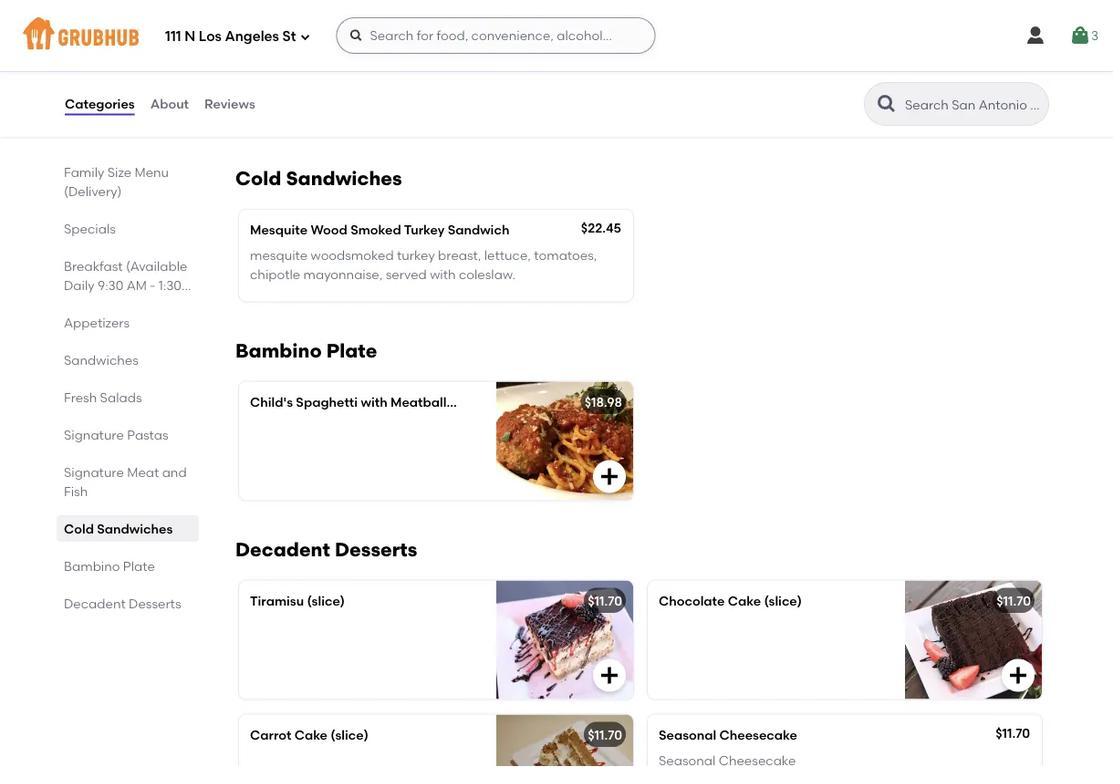 Task type: describe. For each thing, give the bounding box(es) containing it.
$22.45
[[581, 220, 621, 236]]

breakfast
[[64, 258, 123, 274]]

breast
[[301, 76, 341, 91]]

1 horizontal spatial cold sandwiches
[[235, 167, 402, 190]]

(available
[[126, 258, 188, 274]]

carrot cake (slice)
[[250, 728, 369, 743]]

signature meat and fish tab
[[64, 463, 192, 501]]

mesquite woodsmoked turkey breast, lettuce, tomatoes, chipotle mayonnaise, served with coleslaw.
[[250, 248, 597, 282]]

cold sandwiches inside 'cold sandwiches' 'tab'
[[64, 521, 173, 537]]

mesquite wood smoked turkey sandwich
[[250, 222, 510, 238]]

chipotle
[[250, 266, 300, 282]]

3
[[1091, 28, 1099, 43]]

(slice) right tiramisu
[[307, 593, 345, 609]]

specials
[[64, 221, 116, 236]]

side
[[262, 94, 287, 110]]

(slice) for chocolate cake (slice)
[[764, 593, 802, 609]]

9:30
[[98, 277, 124, 293]]

search icon image
[[876, 93, 898, 115]]

vegetables
[[359, 94, 427, 110]]

with up the vegetables
[[393, 76, 419, 91]]

fresh salads
[[64, 390, 142, 405]]

decadent inside decadent desserts tab
[[64, 596, 126, 611]]

los
[[199, 28, 222, 45]]

tomatoes,
[[534, 248, 597, 263]]

0 vertical spatial cold
[[235, 167, 281, 190]]

cake for chocolate
[[728, 593, 761, 609]]

turkey
[[404, 222, 445, 238]]

child's
[[250, 394, 293, 410]]

1 horizontal spatial decadent
[[235, 538, 330, 561]]

mesquite
[[250, 222, 308, 238]]

day
[[344, 50, 369, 65]]

sandwiches inside tab
[[64, 352, 139, 368]]

meatball
[[391, 394, 447, 410]]

chicken of the day
[[250, 50, 369, 65]]

am
[[127, 277, 147, 293]]

and inside 'chicken breast topped with our seasonal sauce with a side of sautéed vegetables and pasta'
[[430, 94, 455, 110]]

cold sandwiches tab
[[64, 519, 192, 538]]

pasta
[[458, 94, 494, 110]]

desserts inside tab
[[129, 596, 181, 611]]

bambino plate inside bambino plate tab
[[64, 559, 155, 574]]

$11.70 for chocolate cake (slice)
[[997, 593, 1031, 609]]

with right sauce
[[544, 76, 570, 91]]

with inside mesquite woodsmoked turkey breast, lettuce, tomatoes, chipotle mayonnaise, served with coleslaw.
[[430, 266, 456, 282]]

child's spaghetti with meatball plate
[[250, 394, 483, 410]]

sandwiches tab
[[64, 350, 192, 370]]

turkey
[[397, 248, 435, 263]]

0 vertical spatial plate
[[326, 339, 377, 363]]

size
[[107, 164, 132, 180]]

coleslaw.
[[459, 266, 516, 282]]

seasonal cheesecake
[[659, 728, 797, 743]]

categories button
[[64, 71, 136, 137]]

with left meatball
[[361, 394, 388, 410]]

fish
[[64, 484, 88, 499]]

sandwiches inside 'tab'
[[97, 521, 173, 537]]

signature for signature meat and fish
[[64, 465, 124, 480]]

svg image inside main navigation navigation
[[1025, 25, 1047, 47]]

chicken breast topped with our seasonal sauce with a side of sautéed vegetables and pasta
[[250, 76, 570, 110]]

family
[[64, 164, 104, 180]]

wood
[[311, 222, 348, 238]]

1:30
[[158, 277, 182, 293]]

0 vertical spatial desserts
[[335, 538, 417, 561]]

a
[[250, 94, 258, 110]]

fresh salads tab
[[64, 388, 192, 407]]

bambino plate tab
[[64, 557, 192, 576]]

family size menu (delivery) tab
[[64, 162, 192, 201]]

specials tab
[[64, 219, 192, 238]]

family size menu (delivery)
[[64, 164, 169, 199]]

chicken
[[250, 76, 298, 91]]

sautéed
[[305, 94, 356, 110]]

child's spaghetti with meatball plate image
[[496, 382, 633, 501]]

of inside 'chicken breast topped with our seasonal sauce with a side of sautéed vegetables and pasta'
[[290, 94, 302, 110]]

breakfast (available daily 9:30 am - 1:30 pm) appetizers
[[64, 258, 188, 330]]

plate inside tab
[[123, 559, 155, 574]]

chicken
[[250, 50, 301, 65]]

sauce
[[504, 76, 541, 91]]

meat
[[127, 465, 159, 480]]

0 vertical spatial sandwiches
[[286, 167, 402, 190]]

sandwich
[[448, 222, 510, 238]]



Task type: locate. For each thing, give the bounding box(es) containing it.
decadent desserts down bambino plate tab
[[64, 596, 181, 611]]

0 horizontal spatial and
[[162, 465, 187, 480]]

pm)
[[64, 297, 88, 312]]

2 signature from the top
[[64, 465, 124, 480]]

1 vertical spatial cold sandwiches
[[64, 521, 173, 537]]

cake right chocolate
[[728, 593, 761, 609]]

and inside signature meat and fish
[[162, 465, 187, 480]]

1 vertical spatial of
[[290, 94, 302, 110]]

cold down fish
[[64, 521, 94, 537]]

breast,
[[438, 248, 481, 263]]

cold sandwiches up wood
[[235, 167, 402, 190]]

3 button
[[1069, 19, 1099, 52]]

svg image up 'carrot cake (slice)' image
[[599, 665, 621, 687]]

the
[[320, 50, 340, 65]]

appetizers tab
[[64, 313, 192, 332]]

cake
[[728, 593, 761, 609], [294, 728, 328, 743]]

1 vertical spatial cake
[[294, 728, 328, 743]]

about
[[150, 96, 189, 112]]

plate
[[326, 339, 377, 363], [450, 394, 483, 410], [123, 559, 155, 574]]

tiramisu (slice) image
[[496, 581, 633, 700]]

pastas
[[127, 427, 168, 443]]

$25.98
[[582, 48, 621, 63]]

chocolate cake (slice)
[[659, 593, 802, 609]]

decadent desserts inside tab
[[64, 596, 181, 611]]

bambino inside tab
[[64, 559, 120, 574]]

main navigation navigation
[[0, 0, 1113, 71]]

seasonal
[[659, 728, 717, 743]]

appetizers
[[64, 315, 130, 330]]

1 vertical spatial bambino
[[64, 559, 120, 574]]

1 horizontal spatial bambino
[[235, 339, 322, 363]]

-
[[150, 277, 155, 293]]

0 vertical spatial of
[[305, 50, 317, 65]]

(slice)
[[307, 593, 345, 609], [764, 593, 802, 609], [331, 728, 369, 743]]

signature pastas
[[64, 427, 168, 443]]

0 horizontal spatial cold
[[64, 521, 94, 537]]

1 horizontal spatial desserts
[[335, 538, 417, 561]]

menu
[[135, 164, 169, 180]]

1 vertical spatial decadent
[[64, 596, 126, 611]]

$11.70
[[588, 593, 622, 609], [997, 593, 1031, 609], [996, 726, 1030, 741], [588, 728, 622, 743]]

$11.70 for carrot cake (slice)
[[588, 728, 622, 743]]

bambino up decadent desserts tab
[[64, 559, 120, 574]]

fresh
[[64, 390, 97, 405]]

bambino plate
[[235, 339, 377, 363], [64, 559, 155, 574]]

1 horizontal spatial cake
[[728, 593, 761, 609]]

served
[[386, 266, 427, 282]]

1 horizontal spatial of
[[305, 50, 317, 65]]

with
[[393, 76, 419, 91], [544, 76, 570, 91], [430, 266, 456, 282], [361, 394, 388, 410]]

sandwiches up wood
[[286, 167, 402, 190]]

about button
[[149, 71, 190, 137]]

cold up mesquite
[[235, 167, 281, 190]]

1 vertical spatial and
[[162, 465, 187, 480]]

svg image for $18.98
[[599, 466, 621, 488]]

1 vertical spatial plate
[[450, 394, 483, 410]]

0 horizontal spatial bambino
[[64, 559, 120, 574]]

lettuce,
[[484, 248, 531, 263]]

svg image for $11.70
[[599, 665, 621, 687]]

1 vertical spatial bambino plate
[[64, 559, 155, 574]]

chocolate cake (slice) image
[[905, 581, 1042, 700]]

2 horizontal spatial plate
[[450, 394, 483, 410]]

reviews button
[[204, 71, 256, 137]]

(slice) right carrot
[[331, 728, 369, 743]]

0 vertical spatial bambino
[[235, 339, 322, 363]]

1 vertical spatial cold
[[64, 521, 94, 537]]

1 vertical spatial desserts
[[129, 596, 181, 611]]

smoked
[[351, 222, 401, 238]]

1 horizontal spatial bambino plate
[[235, 339, 377, 363]]

0 vertical spatial bambino plate
[[235, 339, 377, 363]]

2 vertical spatial sandwiches
[[97, 521, 173, 537]]

topped
[[344, 76, 390, 91]]

0 vertical spatial decadent desserts
[[235, 538, 417, 561]]

mesquite
[[250, 248, 308, 263]]

0 horizontal spatial of
[[290, 94, 302, 110]]

$11.70 for tiramisu (slice)
[[588, 593, 622, 609]]

chocolate
[[659, 593, 725, 609]]

reviews
[[204, 96, 255, 112]]

carrot
[[250, 728, 291, 743]]

cake right carrot
[[294, 728, 328, 743]]

of left the
[[305, 50, 317, 65]]

0 vertical spatial svg image
[[1025, 25, 1047, 47]]

0 horizontal spatial cold sandwiches
[[64, 521, 173, 537]]

2 vertical spatial svg image
[[599, 665, 621, 687]]

angeles
[[225, 28, 279, 45]]

2 vertical spatial plate
[[123, 559, 155, 574]]

svg image left the 3 button
[[1025, 25, 1047, 47]]

signature pastas tab
[[64, 425, 192, 444]]

plate up decadent desserts tab
[[123, 559, 155, 574]]

tiramisu (slice)
[[250, 593, 345, 609]]

of
[[305, 50, 317, 65], [290, 94, 302, 110]]

woodsmoked
[[311, 248, 394, 263]]

cold sandwiches
[[235, 167, 402, 190], [64, 521, 173, 537]]

mayonnaise,
[[304, 266, 383, 282]]

111
[[165, 28, 181, 45]]

signature
[[64, 427, 124, 443], [64, 465, 124, 480]]

sandwiches up the fresh salads
[[64, 352, 139, 368]]

our
[[422, 76, 442, 91]]

seasonal
[[445, 76, 501, 91]]

1 vertical spatial svg image
[[599, 466, 621, 488]]

0 horizontal spatial plate
[[123, 559, 155, 574]]

of right side
[[290, 94, 302, 110]]

(delivery)
[[64, 183, 122, 199]]

bambino up 'child's'
[[235, 339, 322, 363]]

signature for signature pastas
[[64, 427, 124, 443]]

0 horizontal spatial desserts
[[129, 596, 181, 611]]

tiramisu
[[250, 593, 304, 609]]

cheesecake
[[720, 728, 797, 743]]

0 vertical spatial signature
[[64, 427, 124, 443]]

breakfast (available daily 9:30 am - 1:30 pm) tab
[[64, 256, 192, 312]]

0 vertical spatial and
[[430, 94, 455, 110]]

decadent desserts tab
[[64, 594, 192, 613]]

signature inside signature meat and fish
[[64, 465, 124, 480]]

Search San Antonio Winery Los Angeles search field
[[903, 96, 1043, 113]]

svg image inside the 3 button
[[1069, 25, 1091, 47]]

cold sandwiches up bambino plate tab
[[64, 521, 173, 537]]

decadent down bambino plate tab
[[64, 596, 126, 611]]

0 vertical spatial cake
[[728, 593, 761, 609]]

1 horizontal spatial and
[[430, 94, 455, 110]]

svg image
[[1069, 25, 1091, 47], [349, 28, 364, 43], [300, 31, 311, 42], [1008, 665, 1029, 687]]

1 horizontal spatial cold
[[235, 167, 281, 190]]

n
[[185, 28, 195, 45]]

0 horizontal spatial bambino plate
[[64, 559, 155, 574]]

111 n los angeles st
[[165, 28, 296, 45]]

decadent
[[235, 538, 330, 561], [64, 596, 126, 611]]

decadent up tiramisu
[[235, 538, 330, 561]]

1 vertical spatial signature
[[64, 465, 124, 480]]

cold
[[235, 167, 281, 190], [64, 521, 94, 537]]

svg image down $18.98
[[599, 466, 621, 488]]

bambino plate up decadent desserts tab
[[64, 559, 155, 574]]

1 vertical spatial decadent desserts
[[64, 596, 181, 611]]

daily
[[64, 277, 95, 293]]

signature meat and fish
[[64, 465, 187, 499]]

$18.98
[[585, 394, 622, 410]]

(slice) for carrot cake (slice)
[[331, 728, 369, 743]]

0 horizontal spatial cake
[[294, 728, 328, 743]]

cake for carrot
[[294, 728, 328, 743]]

signature down the fresh salads
[[64, 427, 124, 443]]

cold inside 'tab'
[[64, 521, 94, 537]]

1 signature from the top
[[64, 427, 124, 443]]

Search for food, convenience, alcohol... search field
[[336, 17, 656, 54]]

desserts
[[335, 538, 417, 561], [129, 596, 181, 611]]

and
[[430, 94, 455, 110], [162, 465, 187, 480]]

bambino plate up spaghetti
[[235, 339, 377, 363]]

spaghetti
[[296, 394, 358, 410]]

and down our
[[430, 94, 455, 110]]

0 vertical spatial decadent
[[235, 538, 330, 561]]

sandwiches up bambino plate tab
[[97, 521, 173, 537]]

0 horizontal spatial decadent
[[64, 596, 126, 611]]

sandwiches
[[286, 167, 402, 190], [64, 352, 139, 368], [97, 521, 173, 537]]

decadent desserts
[[235, 538, 417, 561], [64, 596, 181, 611]]

0 vertical spatial cold sandwiches
[[235, 167, 402, 190]]

1 horizontal spatial plate
[[326, 339, 377, 363]]

1 horizontal spatial decadent desserts
[[235, 538, 417, 561]]

plate right meatball
[[450, 394, 483, 410]]

svg image
[[1025, 25, 1047, 47], [599, 466, 621, 488], [599, 665, 621, 687]]

categories
[[65, 96, 135, 112]]

salads
[[100, 390, 142, 405]]

plate up child's spaghetti with meatball plate
[[326, 339, 377, 363]]

with down breast,
[[430, 266, 456, 282]]

carrot cake (slice) image
[[496, 715, 633, 768]]

and right "meat"
[[162, 465, 187, 480]]

st
[[282, 28, 296, 45]]

decadent desserts up tiramisu (slice)
[[235, 538, 417, 561]]

1 vertical spatial sandwiches
[[64, 352, 139, 368]]

(slice) right chocolate
[[764, 593, 802, 609]]

0 horizontal spatial decadent desserts
[[64, 596, 181, 611]]

signature up fish
[[64, 465, 124, 480]]



Task type: vqa. For each thing, say whether or not it's contained in the screenshot.
grass, in button
no



